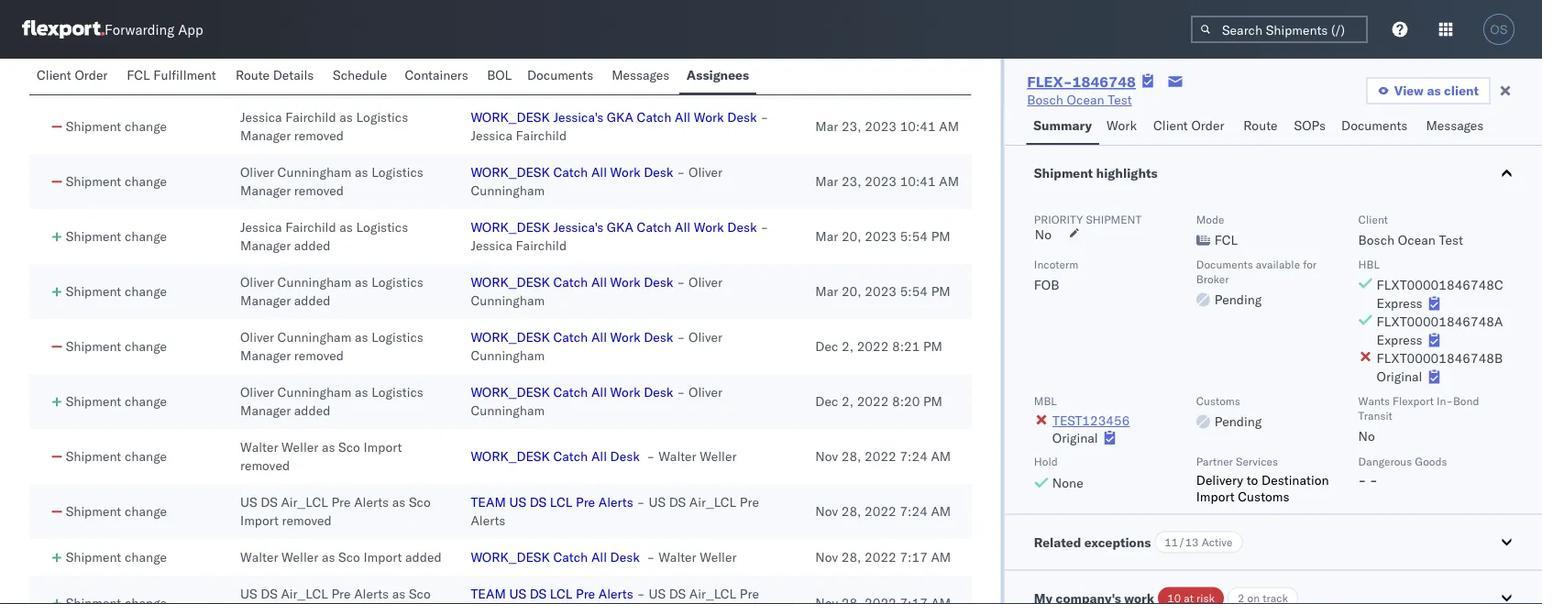 Task type: vqa. For each thing, say whether or not it's contained in the screenshot.


Task type: describe. For each thing, give the bounding box(es) containing it.
7:17
[[900, 549, 928, 565]]

work_desk catch all desk - walter weller for walter weller as sco import added
[[471, 549, 737, 565]]

mar 23, 2023 10:41 am for work_desk catch all work desk -
[[815, 173, 959, 189]]

apr
[[815, 63, 836, 79]]

8 work_desk from the top
[[471, 549, 550, 565]]

6 work_desk from the top
[[471, 384, 550, 400]]

related
[[1034, 534, 1081, 550]]

highlights
[[1096, 165, 1157, 181]]

as inside button
[[1427, 83, 1441, 99]]

1 team from the top
[[471, 54, 506, 70]]

bol button
[[480, 59, 520, 94]]

am for jessica fairchild as logistics manager removed
[[939, 118, 959, 134]]

import up the us ds air_lcl pre alerts as sco
[[364, 549, 402, 565]]

forwarding app
[[105, 21, 203, 38]]

27,
[[839, 63, 859, 79]]

work_desk catch all work desk - for mar 20, 2023 5:54 pm
[[471, 274, 685, 290]]

8:21
[[892, 338, 920, 354]]

containers
[[405, 67, 468, 83]]

5:54 for work_desk jessica's gka catch all work desk - jessica fairchild
[[900, 228, 928, 244]]

dec 2, 2022 8:20 pm
[[815, 393, 943, 409]]

bond
[[1453, 394, 1479, 408]]

messages for the right messages button
[[1426, 117, 1484, 133]]

documents inside documents available for broker
[[1196, 257, 1253, 271]]

alerts for us ds air_lcl pre alerts
[[471, 513, 506, 529]]

bol
[[487, 67, 512, 83]]

fairchild inside jessica fairchild as logistics manager added
[[285, 219, 336, 235]]

flexport. image
[[22, 20, 105, 38]]

0 horizontal spatial documents
[[527, 67, 593, 83]]

ocean inside client bosch ocean test incoterm fob
[[1398, 232, 1435, 248]]

1 horizontal spatial documents button
[[1334, 109, 1419, 145]]

import inside the 'us ds air_lcl pre alerts as sco import removed'
[[240, 513, 279, 529]]

order for the client order button to the top
[[75, 67, 108, 83]]

mar for jessica fairchild as logistics manager removed
[[815, 118, 838, 134]]

0 horizontal spatial test
[[1108, 92, 1132, 108]]

summary button
[[1026, 109, 1099, 145]]

0 vertical spatial client order
[[37, 67, 108, 83]]

walter inside walter weller as sco import removed
[[240, 439, 278, 455]]

5 shipment change from the top
[[66, 338, 167, 354]]

hold
[[1034, 455, 1057, 469]]

2 horizontal spatial documents
[[1341, 117, 1408, 133]]

2023 for oliver cunningham as logistics manager removed
[[865, 173, 897, 189]]

operator
[[338, 54, 390, 70]]

flex-1846748 link
[[1027, 72, 1136, 91]]

by
[[433, 54, 446, 70]]

client bosch ocean test incoterm fob
[[1034, 212, 1463, 293]]

to
[[1246, 472, 1258, 488]]

10:41 for work_desk jessica's gka catch all work desk - jessica fairchild
[[900, 118, 936, 134]]

air_lcl for us ds air_lcl pre alerts as sco
[[281, 586, 328, 602]]

flxt00001846748a
[[1376, 314, 1503, 330]]

2023 for jessica fairchild as logistics manager removed
[[865, 118, 897, 134]]

import inside walter weller as sco import removed
[[364, 439, 402, 455]]

forwarding app link
[[22, 20, 203, 38]]

2 manager from the top
[[240, 182, 291, 198]]

fcl fulfillment
[[127, 67, 216, 83]]

1846748
[[1072, 72, 1136, 91]]

walter weller as sco import added
[[240, 549, 442, 565]]

mar for oliver cunningham as logistics manager added
[[815, 283, 838, 299]]

assignees
[[687, 67, 749, 83]]

schedule button
[[326, 59, 397, 94]]

active
[[1201, 535, 1232, 549]]

rule
[[138, 63, 160, 79]]

partner
[[1196, 455, 1233, 469]]

3 shipment change from the top
[[66, 228, 167, 244]]

confirm delivery
[[471, 54, 767, 88]]

shipment inside button
[[1034, 165, 1093, 181]]

oliver cunningham for mar 20, 2023 5:54 pm
[[471, 274, 723, 309]]

view as client
[[1394, 83, 1479, 99]]

apr 27, 2023 8:24 pm
[[815, 63, 948, 79]]

jessica fairchild as logistics manager added
[[240, 219, 408, 254]]

8:20
[[892, 393, 920, 409]]

manager inside jessica fairchild as logistics manager removed
[[240, 127, 291, 143]]

import inside partner services delivery to destination import customs
[[1196, 488, 1234, 504]]

23, for work_desk jessica's gka catch all work desk - jessica fairchild
[[842, 118, 861, 134]]

client inside client bosch ocean test incoterm fob
[[1358, 212, 1388, 226]]

added inside jeffrey zhang as operator added by cheng ji
[[393, 54, 429, 70]]

us for us ds air_lcl pre
[[649, 586, 666, 602]]

2022 for oliver cunningham as logistics manager added
[[857, 393, 889, 409]]

delivery inside partner services delivery to destination import customs
[[1196, 472, 1243, 488]]

fcl fulfillment button
[[119, 59, 228, 94]]

am for walter weller as sco import added
[[931, 549, 951, 565]]

9 shipment change from the top
[[66, 549, 167, 565]]

assignees button
[[679, 59, 756, 94]]

view
[[1394, 83, 1424, 99]]

23, for work_desk catch all work desk -
[[842, 173, 861, 189]]

dec 2, 2022 8:21 pm
[[815, 338, 943, 354]]

flxt00001846748b
[[1376, 350, 1502, 366]]

order for the client order button to the right
[[1191, 117, 1224, 133]]

client for the client order button to the right
[[1153, 117, 1188, 133]]

bosch ocean test link
[[1027, 91, 1132, 109]]

priority
[[1034, 212, 1083, 226]]

work_desk catch all work desk - for mar 23, 2023 10:41 am
[[471, 164, 685, 180]]

hbl
[[1358, 257, 1379, 271]]

test123456 button
[[1052, 413, 1130, 429]]

route button
[[1236, 109, 1287, 145]]

transit
[[1358, 408, 1392, 422]]

ds for us ds air_lcl pre alerts as sco
[[261, 586, 278, 602]]

8 shipment change from the top
[[66, 503, 167, 519]]

us ds air_lcl pre alerts as sco
[[240, 586, 431, 604]]

28, for us ds air_lcl pre alerts as sco import removed
[[841, 503, 861, 519]]

catch for nov 28, 2022 7:17 am
[[553, 549, 588, 565]]

confirm
[[720, 54, 767, 70]]

1 horizontal spatial messages button
[[1419, 109, 1494, 145]]

ji
[[281, 72, 290, 88]]

7:24 for us ds air_lcl pre alerts
[[900, 503, 928, 519]]

test inside client bosch ocean test incoterm fob
[[1438, 232, 1463, 248]]

jeffrey zhang as operator added by cheng ji
[[240, 54, 446, 88]]

oliver cunningham as logistics manager added for dec 2, 2022 8:20 pm
[[240, 384, 423, 419]]

shipment
[[1085, 212, 1141, 226]]

dangerous
[[1358, 455, 1412, 469]]

all for dec 2, 2022 8:21 pm
[[591, 329, 607, 345]]

1 work_desk from the top
[[471, 109, 550, 125]]

gka for mar 23, 2023 10:41 am
[[607, 109, 633, 125]]

fairchild inside jessica fairchild as logistics manager removed
[[285, 109, 336, 125]]

walter weller as sco import removed
[[240, 439, 402, 474]]

catch for nov 28, 2022 7:24 am
[[553, 448, 588, 464]]

2023 for oliver cunningham as logistics manager added
[[865, 283, 897, 299]]

flxt00001846748c
[[1376, 277, 1503, 293]]

os button
[[1478, 8, 1520, 50]]

oliver cunningham for mar 23, 2023 10:41 am
[[471, 164, 723, 198]]

destination
[[1261, 472, 1329, 488]]

2023 for jeffrey zhang as operator added by cheng ji
[[863, 63, 894, 79]]

2, for dec 2, 2022 8:20 pm
[[842, 393, 854, 409]]

catch for dec 2, 2022 8:20 pm
[[553, 384, 588, 400]]

4 manager from the top
[[240, 292, 291, 309]]

wants
[[1358, 394, 1389, 408]]

jessica's for jessica fairchild as logistics manager removed
[[553, 109, 603, 125]]

as inside the 'us ds air_lcl pre alerts as sco import removed'
[[392, 494, 406, 510]]

test123456
[[1052, 413, 1129, 429]]

sco inside the us ds air_lcl pre alerts as sco
[[409, 586, 431, 602]]

sco inside walter weller as sco import removed
[[338, 439, 360, 455]]

work_desk jessica's gka catch all work desk - jessica fairchild for mar 20, 2023 5:54 pm
[[471, 219, 769, 254]]

schedule
[[333, 67, 387, 83]]

jessica's for jessica fairchild as logistics manager added
[[553, 219, 603, 235]]

air_lcl for us ds air_lcl pre alerts as sco import removed
[[281, 494, 328, 510]]

fob
[[1034, 277, 1059, 293]]

documents available for broker
[[1196, 257, 1316, 286]]

alerts for us ds air_lcl pre alerts as sco
[[354, 586, 389, 602]]

5 work_desk from the top
[[471, 329, 550, 345]]

fcl for fcl
[[1214, 232, 1237, 248]]

all for mar 23, 2023 10:41 am
[[591, 164, 607, 180]]

zhang
[[551, 54, 586, 70]]

priority shipment
[[1034, 212, 1141, 226]]

weller inside walter weller as sco import removed
[[282, 439, 318, 455]]

0 vertical spatial client order button
[[29, 59, 119, 94]]

jessica inside jessica fairchild as logistics manager removed
[[240, 109, 282, 125]]

10:41 for work_desk catch all work desk -
[[900, 173, 936, 189]]

as inside jeffrey zhang as operator added by cheng ji
[[322, 54, 335, 70]]

flex-
[[1027, 72, 1072, 91]]

nov 28, 2022 7:24 am for walter weller
[[815, 448, 951, 464]]

5:54 for work_desk catch all work desk -
[[900, 283, 928, 299]]

0 horizontal spatial ocean
[[1067, 92, 1104, 108]]

nov for walter weller as sco import added
[[815, 549, 838, 565]]

work inside button
[[1107, 117, 1137, 133]]

exceptions
[[1084, 534, 1150, 550]]

goods
[[1414, 455, 1447, 469]]

mar 20, 2023 5:54 pm for work_desk catch all work desk -
[[815, 283, 950, 299]]

oliver cunningham as logistics manager added for mar 20, 2023 5:54 pm
[[240, 274, 423, 309]]

broker
[[1196, 272, 1229, 286]]

1 horizontal spatial original
[[1376, 369, 1422, 385]]

0 horizontal spatial original
[[1052, 430, 1098, 446]]

0 vertical spatial customs
[[1196, 394, 1240, 408]]

0 horizontal spatial documents button
[[520, 59, 604, 94]]

8:24
[[898, 63, 926, 79]]

fulfillment
[[153, 67, 216, 83]]

pre for us ds air_lcl pre alerts as sco
[[331, 586, 351, 602]]

air_lcl for us ds air_lcl pre alerts
[[689, 494, 736, 510]]

6 manager from the top
[[240, 402, 291, 419]]

pending for customs
[[1214, 413, 1261, 430]]

logistics inside jessica fairchild as logistics manager added
[[356, 219, 408, 235]]

Search Shipments (/) text field
[[1191, 16, 1368, 43]]

nov for walter weller as sco import removed
[[815, 448, 838, 464]]

shipment highlights
[[1034, 165, 1157, 181]]

details
[[273, 67, 314, 83]]

delivery inside confirm delivery
[[471, 72, 518, 88]]



Task type: locate. For each thing, give the bounding box(es) containing it.
assignment rule change
[[66, 63, 205, 79]]

1 vertical spatial bosch
[[1358, 232, 1394, 248]]

1 vertical spatial route
[[1244, 117, 1278, 133]]

2022 for oliver cunningham as logistics manager removed
[[857, 338, 889, 354]]

2 jessica's from the top
[[553, 219, 603, 235]]

2 jeffrey from the left
[[509, 54, 548, 70]]

dec for dec 2, 2022 8:20 pm
[[815, 393, 838, 409]]

documents down 'view'
[[1341, 117, 1408, 133]]

os
[[1490, 22, 1508, 36]]

mar for oliver cunningham as logistics manager removed
[[815, 173, 838, 189]]

ds inside the 'us ds air_lcl pre alerts as sco import removed'
[[261, 494, 278, 510]]

oliver cunningham as logistics manager removed for mar 23, 2023 10:41 am
[[240, 164, 423, 198]]

route left sops
[[1244, 117, 1278, 133]]

2022 for walter weller as sco import removed
[[865, 448, 896, 464]]

oliver cunningham as logistics manager added up walter weller as sco import removed
[[240, 384, 423, 419]]

3 manager from the top
[[240, 237, 291, 254]]

us
[[240, 494, 257, 510], [509, 494, 526, 510], [649, 494, 666, 510], [240, 586, 257, 602], [509, 586, 526, 602], [649, 586, 666, 602]]

0 vertical spatial ocean
[[1067, 92, 1104, 108]]

bosch up hbl
[[1358, 232, 1394, 248]]

zhang inside jeffrey zhang as operator added by cheng ji
[[282, 54, 318, 70]]

ocean down the flex-1846748
[[1067, 92, 1104, 108]]

zhang up ji on the left
[[282, 54, 318, 70]]

23,
[[842, 118, 861, 134], [842, 173, 861, 189]]

all for nov 28, 2022 7:24 am
[[591, 448, 607, 464]]

1 horizontal spatial fcl
[[1214, 232, 1237, 248]]

1 horizontal spatial bosch
[[1358, 232, 1394, 248]]

logistics inside jessica fairchild as logistics manager removed
[[356, 109, 408, 125]]

0 vertical spatial team us ds lcl pre alerts -
[[471, 494, 645, 510]]

0 horizontal spatial client order
[[37, 67, 108, 83]]

1 gka from the top
[[607, 109, 633, 125]]

import down partner
[[1196, 488, 1234, 504]]

7 shipment change from the top
[[66, 448, 167, 464]]

customs
[[1196, 394, 1240, 408], [1238, 488, 1289, 504]]

customs inside partner services delivery to destination import customs
[[1238, 488, 1289, 504]]

nov up nov 28, 2022 7:17 am
[[815, 503, 838, 519]]

2 shipment change from the top
[[66, 173, 167, 189]]

2022 up nov 28, 2022 7:17 am
[[865, 503, 896, 519]]

import down walter weller as sco import removed
[[240, 513, 279, 529]]

1 vertical spatial gka
[[607, 219, 633, 235]]

client for the client order button to the top
[[37, 67, 71, 83]]

route details
[[236, 67, 314, 83]]

1 10:41 from the top
[[900, 118, 936, 134]]

route
[[236, 67, 270, 83], [1244, 117, 1278, 133]]

pending up 'services' at the bottom of page
[[1214, 413, 1261, 430]]

2 pending from the top
[[1214, 413, 1261, 430]]

test
[[589, 54, 612, 70]]

all for dec 2, 2022 8:20 pm
[[591, 384, 607, 400]]

0 vertical spatial client
[[37, 67, 71, 83]]

available
[[1255, 257, 1300, 271]]

client right work button
[[1153, 117, 1188, 133]]

cheng
[[240, 72, 278, 88]]

route left ji on the left
[[236, 67, 270, 83]]

order down forwarding app link
[[75, 67, 108, 83]]

pre for us ds air_lcl pre alerts
[[740, 494, 759, 510]]

2 oliver cunningham from the top
[[471, 274, 723, 309]]

view as client button
[[1366, 77, 1491, 105]]

lcl for us ds air_lcl pre
[[550, 586, 572, 602]]

2 team us ds lcl pre alerts - from the top
[[471, 586, 645, 602]]

nov for us ds air_lcl pre alerts as sco import removed
[[815, 503, 838, 519]]

3 nov from the top
[[815, 549, 838, 565]]

alerts inside us ds air_lcl pre alerts
[[471, 513, 506, 529]]

1 vertical spatial order
[[1191, 117, 1224, 133]]

test down 1846748 at the top right of page
[[1108, 92, 1132, 108]]

route for route
[[1244, 117, 1278, 133]]

fcl inside button
[[127, 67, 150, 83]]

1 manager from the top
[[240, 127, 291, 143]]

4 mar from the top
[[815, 283, 838, 299]]

2 gka from the top
[[607, 219, 633, 235]]

client order button down flexport. image
[[29, 59, 119, 94]]

2 7:24 from the top
[[900, 503, 928, 519]]

1 horizontal spatial route
[[1244, 117, 1278, 133]]

1 vertical spatial jessica's
[[553, 219, 603, 235]]

0 horizontal spatial client order button
[[29, 59, 119, 94]]

us ds air_lcl pre alerts as sco import removed
[[240, 494, 431, 529]]

3 mar from the top
[[815, 228, 838, 244]]

2022 left 8:20
[[857, 393, 889, 409]]

1 mar 23, 2023 10:41 am from the top
[[815, 118, 959, 134]]

oliver cunningham for dec 2, 2022 8:21 pm
[[471, 329, 723, 364]]

2 express from the top
[[1376, 332, 1422, 348]]

1 vertical spatial documents
[[1341, 117, 1408, 133]]

mar
[[815, 118, 838, 134], [815, 173, 838, 189], [815, 228, 838, 244], [815, 283, 838, 299]]

mar 23, 2023 10:41 am for work_desk jessica's gka catch all work desk - jessica fairchild
[[815, 118, 959, 134]]

1 vertical spatial dec
[[815, 393, 838, 409]]

1 jessica's from the top
[[553, 109, 603, 125]]

jeffrey
[[240, 54, 279, 70], [509, 54, 548, 70], [627, 54, 666, 70]]

services
[[1235, 455, 1278, 469]]

order
[[75, 67, 108, 83], [1191, 117, 1224, 133]]

client
[[1444, 83, 1479, 99]]

1 2, from the top
[[842, 338, 854, 354]]

2, left 8:21 on the bottom
[[842, 338, 854, 354]]

2 dec from the top
[[815, 393, 838, 409]]

forwarding
[[105, 21, 174, 38]]

documents button
[[520, 59, 604, 94], [1334, 109, 1419, 145]]

bosch down flex- on the top right of the page
[[1027, 92, 1063, 108]]

no
[[1035, 226, 1051, 243], [1358, 428, 1375, 444]]

1 vertical spatial pending
[[1214, 413, 1261, 430]]

2 5:54 from the top
[[900, 283, 928, 299]]

pre for us ds air_lcl pre
[[740, 586, 759, 602]]

2 nov 28, 2022 7:24 am from the top
[[815, 503, 951, 519]]

2 oliver cunningham as logistics manager added from the top
[[240, 384, 423, 419]]

2 lcl from the top
[[550, 586, 572, 602]]

assignment
[[66, 63, 134, 79]]

pending for documents available for broker
[[1214, 292, 1261, 308]]

3 work_desk catch all work desk - from the top
[[471, 329, 685, 345]]

messages down client
[[1426, 117, 1484, 133]]

import
[[364, 439, 402, 455], [1196, 488, 1234, 504], [240, 513, 279, 529], [364, 549, 402, 565]]

fcl for fcl fulfillment
[[127, 67, 150, 83]]

0 vertical spatial 23,
[[842, 118, 861, 134]]

alerts for us ds air_lcl pre alerts as sco import removed
[[354, 494, 389, 510]]

2 mar 20, 2023 5:54 pm from the top
[[815, 283, 950, 299]]

5:54
[[900, 228, 928, 244], [900, 283, 928, 299]]

3 28, from the top
[[841, 549, 861, 565]]

0 vertical spatial nov
[[815, 448, 838, 464]]

1 vertical spatial lcl
[[550, 586, 572, 602]]

0 vertical spatial messages button
[[604, 59, 679, 94]]

us ds air_lcl pre alerts
[[471, 494, 759, 529]]

7:24 down 8:20
[[900, 448, 928, 464]]

1 horizontal spatial jeffrey
[[509, 54, 548, 70]]

all for nov 28, 2022 7:17 am
[[591, 549, 607, 565]]

2 team from the top
[[471, 494, 506, 510]]

1 vertical spatial 23,
[[842, 173, 861, 189]]

test
[[1108, 92, 1132, 108], [1438, 232, 1463, 248]]

air_lcl inside the 'us ds air_lcl pre alerts as sco import removed'
[[281, 494, 328, 510]]

0 vertical spatial fcl
[[127, 67, 150, 83]]

0 vertical spatial pending
[[1214, 292, 1261, 308]]

0 horizontal spatial no
[[1035, 226, 1051, 243]]

28, left the 7:17
[[841, 549, 861, 565]]

messages right "test"
[[612, 67, 669, 83]]

oliver cunningham as logistics manager added down jessica fairchild as logistics manager added
[[240, 274, 423, 309]]

1 horizontal spatial zhang
[[669, 54, 705, 70]]

mar 23, 2023 10:41 am
[[815, 118, 959, 134], [815, 173, 959, 189]]

1 nov 28, 2022 7:24 am from the top
[[815, 448, 951, 464]]

0 vertical spatial 2,
[[842, 338, 854, 354]]

test up flxt00001846748c
[[1438, 232, 1463, 248]]

1 vertical spatial work_desk jessica's gka catch all work desk - jessica fairchild
[[471, 219, 769, 254]]

1 jeffrey from the left
[[240, 54, 279, 70]]

2 mar 23, 2023 10:41 am from the top
[[815, 173, 959, 189]]

4 work_desk catch all work desk - from the top
[[471, 384, 685, 400]]

us for us ds air_lcl pre alerts as sco
[[240, 586, 257, 602]]

4 oliver cunningham from the top
[[471, 384, 723, 419]]

3 oliver cunningham from the top
[[471, 329, 723, 364]]

2 horizontal spatial client
[[1358, 212, 1388, 226]]

0 vertical spatial no
[[1035, 226, 1051, 243]]

mar for jessica fairchild as logistics manager added
[[815, 228, 838, 244]]

1 oliver cunningham as logistics manager added from the top
[[240, 274, 423, 309]]

work_desk catch all desk - walter weller up us ds air_lcl pre alerts
[[471, 448, 737, 464]]

air_lcl inside us ds air_lcl pre
[[689, 586, 736, 602]]

fairchild
[[285, 109, 336, 125], [516, 127, 567, 143], [285, 219, 336, 235], [516, 237, 567, 254]]

20, for work_desk catch all work desk -
[[842, 283, 861, 299]]

jessica inside jessica fairchild as logistics manager added
[[240, 219, 282, 235]]

documents up "broker"
[[1196, 257, 1253, 271]]

jeffrey up cheng
[[240, 54, 279, 70]]

1 vertical spatial team
[[471, 494, 506, 510]]

0 vertical spatial express
[[1376, 295, 1422, 311]]

2022 left 8:21 on the bottom
[[857, 338, 889, 354]]

removed inside walter weller as sco import removed
[[240, 458, 290, 474]]

7:24 up the 7:17
[[900, 503, 928, 519]]

1 team us ds lcl pre alerts - from the top
[[471, 494, 645, 510]]

jeffrey right "test"
[[627, 54, 666, 70]]

documents
[[527, 67, 593, 83], [1341, 117, 1408, 133], [1196, 257, 1253, 271]]

mar 20, 2023 5:54 pm
[[815, 228, 950, 244], [815, 283, 950, 299]]

work button
[[1099, 109, 1146, 145]]

0 horizontal spatial bosch
[[1027, 92, 1063, 108]]

mode
[[1196, 212, 1224, 226]]

1 vertical spatial delivery
[[1196, 472, 1243, 488]]

1 horizontal spatial client order button
[[1146, 109, 1236, 145]]

original down 'test123456'
[[1052, 430, 1098, 446]]

28, for walter weller as sco import added
[[841, 549, 861, 565]]

client up hbl
[[1358, 212, 1388, 226]]

us for us ds air_lcl pre alerts as sco import removed
[[240, 494, 257, 510]]

1 vertical spatial 28,
[[841, 503, 861, 519]]

work_desk catch all desk - walter weller up us ds air_lcl pre
[[471, 549, 737, 565]]

us for us ds air_lcl pre alerts
[[649, 494, 666, 510]]

us inside us ds air_lcl pre
[[649, 586, 666, 602]]

0 vertical spatial 20,
[[842, 228, 861, 244]]

0 vertical spatial 7:24
[[900, 448, 928, 464]]

customs up partner
[[1196, 394, 1240, 408]]

ocean up flxt00001846748c
[[1398, 232, 1435, 248]]

0 vertical spatial mar 23, 2023 10:41 am
[[815, 118, 959, 134]]

0 vertical spatial nov 28, 2022 7:24 am
[[815, 448, 951, 464]]

1 vertical spatial work_desk catch all desk - walter weller
[[471, 549, 737, 565]]

1 vertical spatial oliver cunningham as logistics manager removed
[[240, 329, 423, 364]]

2 vertical spatial team
[[471, 586, 506, 602]]

work_desk jessica's gka catch all work desk - jessica fairchild for mar 23, 2023 10:41 am
[[471, 109, 769, 143]]

2 work_desk catch all work desk - from the top
[[471, 274, 685, 290]]

jeffrey left zhang
[[509, 54, 548, 70]]

1 vertical spatial customs
[[1238, 488, 1289, 504]]

1 horizontal spatial client order
[[1153, 117, 1224, 133]]

removed inside jessica fairchild as logistics manager removed
[[294, 127, 344, 143]]

jessica fairchild as logistics manager removed
[[240, 109, 408, 143]]

shipment change
[[66, 118, 167, 134], [66, 173, 167, 189], [66, 228, 167, 244], [66, 283, 167, 299], [66, 338, 167, 354], [66, 393, 167, 409], [66, 448, 167, 464], [66, 503, 167, 519], [66, 549, 167, 565]]

0 horizontal spatial messages
[[612, 67, 669, 83]]

mbl
[[1034, 394, 1057, 408]]

2,
[[842, 338, 854, 354], [842, 393, 854, 409]]

express for flxt00001846748a
[[1376, 332, 1422, 348]]

pre
[[331, 494, 351, 510], [576, 494, 595, 510], [740, 494, 759, 510], [331, 586, 351, 602], [576, 586, 595, 602], [740, 586, 759, 602]]

added
[[393, 54, 429, 70], [294, 237, 330, 254], [294, 292, 330, 309], [294, 402, 330, 419], [405, 549, 442, 565]]

us inside the us ds air_lcl pre alerts as sco
[[240, 586, 257, 602]]

1 vertical spatial 5:54
[[900, 283, 928, 299]]

2 work_desk from the top
[[471, 164, 550, 180]]

work_desk catch all work desk - for dec 2, 2022 8:21 pm
[[471, 329, 685, 345]]

3 work_desk from the top
[[471, 219, 550, 235]]

ds inside us ds air_lcl pre
[[669, 586, 686, 602]]

11/13
[[1164, 535, 1198, 549]]

1 23, from the top
[[842, 118, 861, 134]]

2022 for walter weller as sco import added
[[865, 549, 896, 565]]

0 vertical spatial team
[[471, 54, 506, 70]]

11/13 active
[[1164, 535, 1232, 549]]

bosch ocean test
[[1027, 92, 1132, 108]]

weller
[[282, 439, 318, 455], [700, 448, 737, 464], [282, 549, 318, 565], [700, 549, 737, 565]]

team for us ds air_lcl pre alerts
[[471, 494, 506, 510]]

added inside jessica fairchild as logistics manager added
[[294, 237, 330, 254]]

alerts
[[354, 494, 389, 510], [598, 494, 633, 510], [471, 513, 506, 529], [354, 586, 389, 602], [598, 586, 633, 602]]

team jeffrey zhang test - jeffrey zhang -
[[471, 54, 717, 70]]

original up flexport
[[1376, 369, 1422, 385]]

2 vertical spatial 28,
[[841, 549, 861, 565]]

messages button right zhang
[[604, 59, 679, 94]]

2022 down dec 2, 2022 8:20 pm at the right bottom of page
[[865, 448, 896, 464]]

catch for mar 20, 2023 5:54 pm
[[553, 274, 588, 290]]

express up flxt00001846748a
[[1376, 295, 1422, 311]]

partner services delivery to destination import customs
[[1196, 455, 1329, 504]]

4 work_desk from the top
[[471, 274, 550, 290]]

1 vertical spatial express
[[1376, 332, 1422, 348]]

shipment
[[66, 118, 121, 134], [1034, 165, 1093, 181], [66, 173, 121, 189], [66, 228, 121, 244], [66, 283, 121, 299], [66, 338, 121, 354], [66, 393, 121, 409], [66, 448, 121, 464], [66, 503, 121, 519], [66, 549, 121, 565]]

zhang left confirm at top
[[669, 54, 705, 70]]

air_lcl for us ds air_lcl pre
[[689, 586, 736, 602]]

mar 20, 2023 5:54 pm for work_desk jessica's gka catch all work desk - jessica fairchild
[[815, 228, 950, 244]]

sops
[[1294, 117, 1326, 133]]

3 jeffrey from the left
[[627, 54, 666, 70]]

dec up dec 2, 2022 8:20 pm at the right bottom of page
[[815, 338, 838, 354]]

sco
[[338, 439, 360, 455], [409, 494, 431, 510], [338, 549, 360, 565], [409, 586, 431, 602]]

flex-1846748
[[1027, 72, 1136, 91]]

1 oliver cunningham as logistics manager removed from the top
[[240, 164, 423, 198]]

client order button
[[29, 59, 119, 94], [1146, 109, 1236, 145]]

no inside the wants flexport in-bond transit no
[[1358, 428, 1375, 444]]

pre for us ds air_lcl pre alerts as sco import removed
[[331, 494, 351, 510]]

air_lcl inside the us ds air_lcl pre alerts as sco
[[281, 586, 328, 602]]

work_desk catch all desk - walter weller for walter weller as sco import removed
[[471, 448, 737, 464]]

sco inside the 'us ds air_lcl pre alerts as sco import removed'
[[409, 494, 431, 510]]

1 vertical spatial 7:24
[[900, 503, 928, 519]]

20, for work_desk jessica's gka catch all work desk - jessica fairchild
[[842, 228, 861, 244]]

1 nov from the top
[[815, 448, 838, 464]]

1 shipment change from the top
[[66, 118, 167, 134]]

28, up nov 28, 2022 7:17 am
[[841, 503, 861, 519]]

1 vertical spatial client order
[[1153, 117, 1224, 133]]

1 vertical spatial messages button
[[1419, 109, 1494, 145]]

2, for dec 2, 2022 8:21 pm
[[842, 338, 854, 354]]

us inside the 'us ds air_lcl pre alerts as sco import removed'
[[240, 494, 257, 510]]

1 zhang from the left
[[282, 54, 318, 70]]

as inside the us ds air_lcl pre alerts as sco
[[392, 586, 406, 602]]

1 oliver cunningham from the top
[[471, 164, 723, 198]]

delivery right containers on the top of the page
[[471, 72, 518, 88]]

1 pending from the top
[[1214, 292, 1261, 308]]

1 7:24 from the top
[[900, 448, 928, 464]]

0 vertical spatial dec
[[815, 338, 838, 354]]

1 vertical spatial nov
[[815, 503, 838, 519]]

ds for us ds air_lcl pre alerts as sco import removed
[[261, 494, 278, 510]]

1 express from the top
[[1376, 295, 1422, 311]]

messages button down client
[[1419, 109, 1494, 145]]

summary
[[1034, 117, 1092, 133]]

am for walter weller as sco import removed
[[931, 448, 951, 464]]

1 5:54 from the top
[[900, 228, 928, 244]]

removed inside the 'us ds air_lcl pre alerts as sco import removed'
[[282, 513, 332, 529]]

jessica's
[[553, 109, 603, 125], [553, 219, 603, 235]]

lcl for us ds air_lcl pre alerts
[[550, 494, 572, 510]]

2 23, from the top
[[842, 173, 861, 189]]

documents right bol "button"
[[527, 67, 593, 83]]

0 vertical spatial original
[[1376, 369, 1422, 385]]

2 vertical spatial client
[[1358, 212, 1388, 226]]

logistics
[[356, 109, 408, 125], [371, 164, 423, 180], [356, 219, 408, 235], [371, 274, 423, 290], [371, 329, 423, 345], [371, 384, 423, 400]]

am for oliver cunningham as logistics manager removed
[[939, 173, 959, 189]]

manager inside jessica fairchild as logistics manager added
[[240, 237, 291, 254]]

air_lcl inside us ds air_lcl pre alerts
[[689, 494, 736, 510]]

ds for us ds air_lcl pre alerts
[[669, 494, 686, 510]]

in-
[[1436, 394, 1453, 408]]

2 10:41 from the top
[[900, 173, 936, 189]]

1 mar from the top
[[815, 118, 838, 134]]

0 vertical spatial work_desk catch all desk - walter weller
[[471, 448, 737, 464]]

0 vertical spatial jessica's
[[553, 109, 603, 125]]

alerts inside the us ds air_lcl pre alerts as sco
[[354, 586, 389, 602]]

none
[[1052, 474, 1083, 491]]

nov 28, 2022 7:24 am down dec 2, 2022 8:20 pm at the right bottom of page
[[815, 448, 951, 464]]

route for route details
[[236, 67, 270, 83]]

as inside walter weller as sco import removed
[[322, 439, 335, 455]]

2022 for us ds air_lcl pre alerts as sco import removed
[[865, 503, 896, 519]]

us inside us ds air_lcl pre alerts
[[649, 494, 666, 510]]

pending
[[1214, 292, 1261, 308], [1214, 413, 1261, 430]]

for
[[1303, 257, 1316, 271]]

1 vertical spatial test
[[1438, 232, 1463, 248]]

0 vertical spatial messages
[[612, 67, 669, 83]]

2 28, from the top
[[841, 503, 861, 519]]

team us ds lcl pre alerts - for us ds air_lcl pre
[[471, 586, 645, 602]]

0 vertical spatial 28,
[[841, 448, 861, 464]]

3 team from the top
[[471, 586, 506, 602]]

0 vertical spatial bosch
[[1027, 92, 1063, 108]]

28,
[[841, 448, 861, 464], [841, 503, 861, 519], [841, 549, 861, 565]]

1 vertical spatial no
[[1358, 428, 1375, 444]]

delivery down partner
[[1196, 472, 1243, 488]]

0 horizontal spatial route
[[236, 67, 270, 83]]

order left route button
[[1191, 117, 1224, 133]]

2 vertical spatial nov
[[815, 549, 838, 565]]

1 lcl from the top
[[550, 494, 572, 510]]

nov 28, 2022 7:24 am up nov 28, 2022 7:17 am
[[815, 503, 951, 519]]

gka for mar 20, 2023 5:54 pm
[[607, 219, 633, 235]]

0 vertical spatial mar 20, 2023 5:54 pm
[[815, 228, 950, 244]]

work_desk catch all work desk - for dec 2, 2022 8:20 pm
[[471, 384, 685, 400]]

0 vertical spatial test
[[1108, 92, 1132, 108]]

1 vertical spatial messages
[[1426, 117, 1484, 133]]

0 vertical spatial order
[[75, 67, 108, 83]]

1 vertical spatial ocean
[[1398, 232, 1435, 248]]

2023 for jessica fairchild as logistics manager added
[[865, 228, 897, 244]]

0 horizontal spatial messages button
[[604, 59, 679, 94]]

bosch inside client bosch ocean test incoterm fob
[[1358, 232, 1394, 248]]

gka
[[607, 109, 633, 125], [607, 219, 633, 235]]

0 vertical spatial 5:54
[[900, 228, 928, 244]]

1 vertical spatial fcl
[[1214, 232, 1237, 248]]

lcl
[[550, 494, 572, 510], [550, 586, 572, 602]]

catch
[[637, 109, 671, 125], [553, 164, 588, 180], [637, 219, 671, 235], [553, 274, 588, 290], [553, 329, 588, 345], [553, 384, 588, 400], [553, 448, 588, 464], [553, 549, 588, 565]]

client order button up highlights
[[1146, 109, 1236, 145]]

1 horizontal spatial client
[[1153, 117, 1188, 133]]

0 vertical spatial documents button
[[520, 59, 604, 94]]

shipment highlights button
[[1004, 146, 1542, 201]]

oliver cunningham
[[471, 164, 723, 198], [471, 274, 723, 309], [471, 329, 723, 364], [471, 384, 723, 419]]

2 nov from the top
[[815, 503, 838, 519]]

team for us ds air_lcl pre
[[471, 586, 506, 602]]

2 zhang from the left
[[669, 54, 705, 70]]

28, down dec 2, 2022 8:20 pm at the right bottom of page
[[841, 448, 861, 464]]

no down transit
[[1358, 428, 1375, 444]]

6 shipment change from the top
[[66, 393, 167, 409]]

containers button
[[397, 59, 480, 94]]

7 work_desk from the top
[[471, 448, 550, 464]]

nov down dec 2, 2022 8:20 pm at the right bottom of page
[[815, 448, 838, 464]]

oliver cunningham for dec 2, 2022 8:20 pm
[[471, 384, 723, 419]]

1 horizontal spatial test
[[1438, 232, 1463, 248]]

express up flxt00001846748b
[[1376, 332, 1422, 348]]

1 20, from the top
[[842, 228, 861, 244]]

dec for dec 2, 2022 8:21 pm
[[815, 338, 838, 354]]

1 work_desk catch all work desk - from the top
[[471, 164, 685, 180]]

2 work_desk jessica's gka catch all work desk - jessica fairchild from the top
[[471, 219, 769, 254]]

0 vertical spatial gka
[[607, 109, 633, 125]]

1 work_desk catch all desk - walter weller from the top
[[471, 448, 737, 464]]

jeffrey inside jeffrey zhang as operator added by cheng ji
[[240, 54, 279, 70]]

10:41
[[900, 118, 936, 134], [900, 173, 936, 189]]

0 vertical spatial lcl
[[550, 494, 572, 510]]

0 horizontal spatial fcl
[[127, 67, 150, 83]]

1 vertical spatial 20,
[[842, 283, 861, 299]]

1 28, from the top
[[841, 448, 861, 464]]

2 20, from the top
[[842, 283, 861, 299]]

catch for dec 2, 2022 8:21 pm
[[553, 329, 588, 345]]

all for mar 20, 2023 5:54 pm
[[591, 274, 607, 290]]

pre inside us ds air_lcl pre
[[740, 586, 759, 602]]

client order down flexport. image
[[37, 67, 108, 83]]

ds
[[261, 494, 278, 510], [530, 494, 547, 510], [669, 494, 686, 510], [261, 586, 278, 602], [530, 586, 547, 602], [669, 586, 686, 602]]

pending down "broker"
[[1214, 292, 1261, 308]]

dangerous goods - -
[[1358, 455, 1447, 488]]

pre inside the us ds air_lcl pre alerts as sco
[[331, 586, 351, 602]]

5 manager from the top
[[240, 347, 291, 364]]

1 mar 20, 2023 5:54 pm from the top
[[815, 228, 950, 244]]

1 vertical spatial client
[[1153, 117, 1188, 133]]

1 vertical spatial documents button
[[1334, 109, 1419, 145]]

2 horizontal spatial jeffrey
[[627, 54, 666, 70]]

2 2, from the top
[[842, 393, 854, 409]]

nov 28, 2022 7:24 am for us ds air_lcl pre alerts
[[815, 503, 951, 519]]

team us ds lcl pre alerts - for us ds air_lcl pre alerts
[[471, 494, 645, 510]]

2 work_desk catch all desk - walter weller from the top
[[471, 549, 737, 565]]

oliver
[[240, 164, 274, 180], [689, 164, 723, 180], [240, 274, 274, 290], [689, 274, 723, 290], [240, 329, 274, 345], [689, 329, 723, 345], [240, 384, 274, 400], [689, 384, 723, 400]]

wants flexport in-bond transit no
[[1358, 394, 1479, 444]]

pre inside us ds air_lcl pre alerts
[[740, 494, 759, 510]]

related exceptions
[[1034, 534, 1150, 550]]

as inside jessica fairchild as logistics manager added
[[340, 219, 353, 235]]

import up the 'us ds air_lcl pre alerts as sco import removed'
[[364, 439, 402, 455]]

pre inside the 'us ds air_lcl pre alerts as sco import removed'
[[331, 494, 351, 510]]

as inside jessica fairchild as logistics manager removed
[[340, 109, 353, 125]]

nov left the 7:17
[[815, 549, 838, 565]]

1 vertical spatial oliver cunningham as logistics manager added
[[240, 384, 423, 419]]

sops button
[[1287, 109, 1334, 145]]

0 vertical spatial oliver cunningham as logistics manager added
[[240, 274, 423, 309]]

ds inside the us ds air_lcl pre alerts as sco
[[261, 586, 278, 602]]

1 vertical spatial 2,
[[842, 393, 854, 409]]

incoterm
[[1034, 257, 1078, 271]]

1 dec from the top
[[815, 338, 838, 354]]

2, left 8:20
[[842, 393, 854, 409]]

catch for mar 23, 2023 10:41 am
[[553, 164, 588, 180]]

customs down to
[[1238, 488, 1289, 504]]

2 mar from the top
[[815, 173, 838, 189]]

client down flexport. image
[[37, 67, 71, 83]]

2 oliver cunningham as logistics manager removed from the top
[[240, 329, 423, 364]]

1 work_desk jessica's gka catch all work desk - jessica fairchild from the top
[[471, 109, 769, 143]]

fcl
[[127, 67, 150, 83], [1214, 232, 1237, 248]]

client order right work button
[[1153, 117, 1224, 133]]

express for flxt00001846748c
[[1376, 295, 1422, 311]]

dec down dec 2, 2022 8:21 pm
[[815, 393, 838, 409]]

0 vertical spatial route
[[236, 67, 270, 83]]

0 vertical spatial documents
[[527, 67, 593, 83]]

ds inside us ds air_lcl pre alerts
[[669, 494, 686, 510]]

alerts inside the 'us ds air_lcl pre alerts as sco import removed'
[[354, 494, 389, 510]]

oliver cunningham as logistics manager removed for dec 2, 2022 8:21 pm
[[240, 329, 423, 364]]

work_desk catch all work desk -
[[471, 164, 685, 180], [471, 274, 685, 290], [471, 329, 685, 345], [471, 384, 685, 400]]

1 vertical spatial team us ds lcl pre alerts -
[[471, 586, 645, 602]]

app
[[178, 21, 203, 38]]

1 horizontal spatial no
[[1358, 428, 1375, 444]]

4 shipment change from the top
[[66, 283, 167, 299]]

ds for us ds air_lcl pre
[[669, 586, 686, 602]]

no down priority
[[1035, 226, 1051, 243]]

am for us ds air_lcl pre alerts as sco import removed
[[931, 503, 951, 519]]

2022 left the 7:17
[[865, 549, 896, 565]]

0 horizontal spatial jeffrey
[[240, 54, 279, 70]]

0 horizontal spatial delivery
[[471, 72, 518, 88]]



